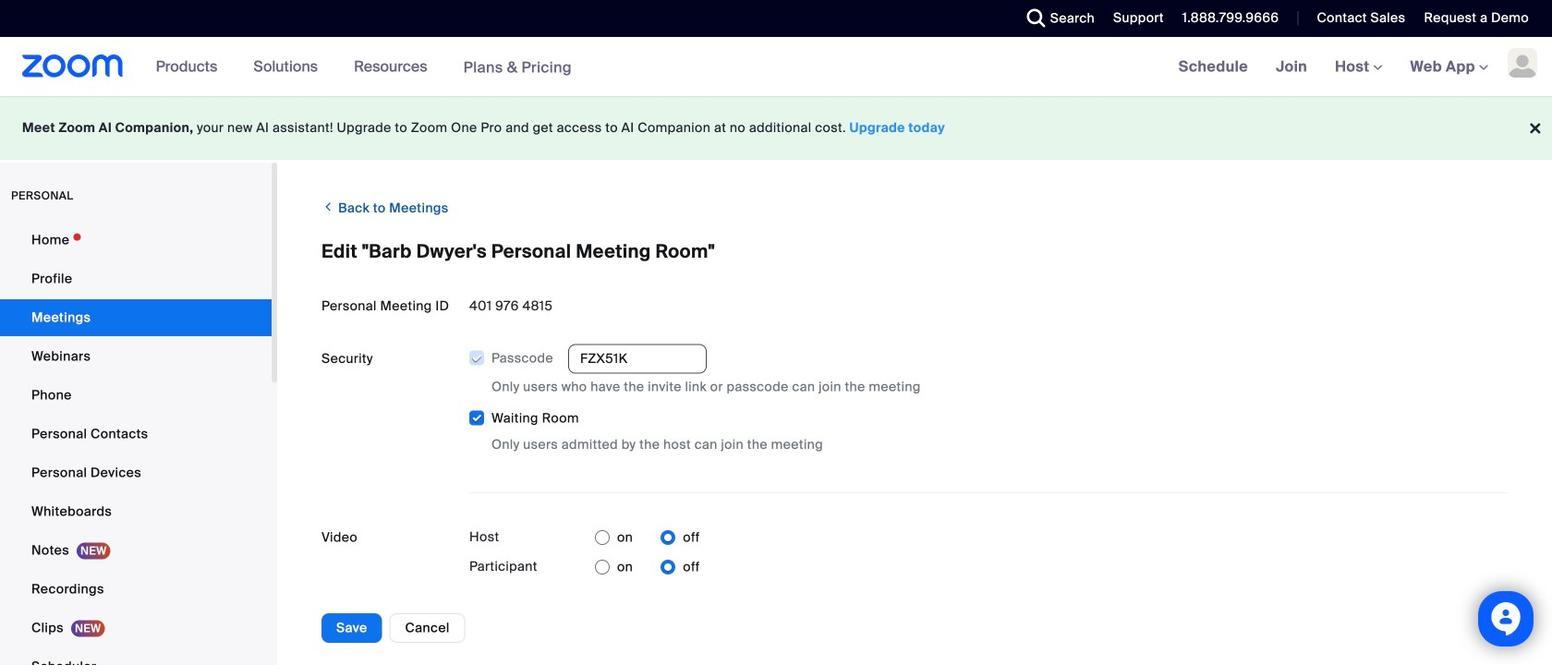 Task type: locate. For each thing, give the bounding box(es) containing it.
2 option group from the top
[[595, 553, 700, 582]]

banner
[[0, 37, 1553, 98]]

zoom logo image
[[22, 55, 123, 78]]

meetings navigation
[[1165, 37, 1553, 98]]

left image
[[322, 198, 335, 216]]

group
[[469, 344, 1508, 455]]

option group
[[595, 523, 700, 553], [595, 553, 700, 582]]

footer
[[0, 96, 1553, 160]]



Task type: vqa. For each thing, say whether or not it's contained in the screenshot.
THE "DATE RANGE PICKER START" field
no



Task type: describe. For each thing, give the bounding box(es) containing it.
personal menu menu
[[0, 222, 272, 665]]

profile picture image
[[1508, 48, 1538, 78]]

1 option group from the top
[[595, 523, 700, 553]]

product information navigation
[[142, 37, 586, 98]]



